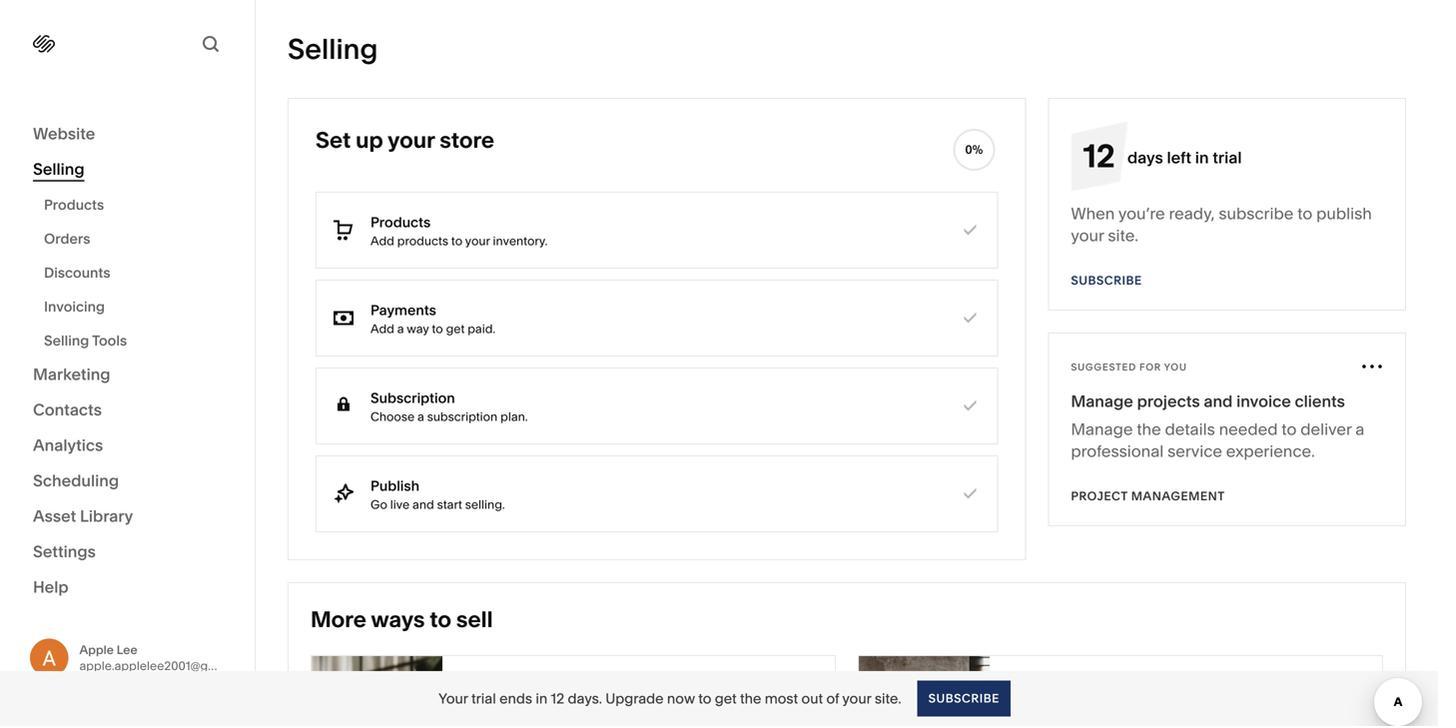 Task type: vqa. For each thing, say whether or not it's contained in the screenshot.
"days"
yes



Task type: describe. For each thing, give the bounding box(es) containing it.
asset library link
[[33, 505, 222, 529]]

you
[[1164, 361, 1187, 373]]

invoice
[[1237, 392, 1291, 411]]

0 horizontal spatial the
[[740, 690, 761, 707]]

1 vertical spatial 12
[[551, 690, 564, 707]]

orders
[[44, 230, 90, 247]]

selling link
[[33, 158, 222, 182]]

1 vertical spatial subscribe button
[[918, 681, 1011, 717]]

inventory.
[[493, 234, 548, 248]]

publish go live and start selling.
[[371, 477, 505, 512]]

way
[[407, 322, 429, 336]]

days
[[1128, 148, 1163, 167]]

set
[[316, 126, 351, 153]]

days left in trial
[[1128, 148, 1242, 167]]

payments add a way to get paid.
[[371, 302, 496, 336]]

up
[[356, 126, 383, 153]]

apple.applelee2001@gmail.com
[[79, 658, 260, 673]]

apple lee apple.applelee2001@gmail.com
[[79, 642, 260, 673]]

subscription
[[427, 410, 498, 424]]

ways
[[371, 606, 425, 633]]

when you're ready, subscribe to publish your site.
[[1071, 204, 1372, 245]]

website
[[33, 124, 95, 143]]

project management button
[[1071, 478, 1225, 514]]

payments
[[371, 302, 436, 319]]

2 manage from the top
[[1071, 420, 1133, 439]]

a for subscription
[[418, 410, 424, 424]]

selling inside "link"
[[44, 332, 89, 349]]

selling tools
[[44, 332, 127, 349]]

orders link
[[44, 222, 233, 256]]

to inside payments add a way to get paid.
[[432, 322, 443, 336]]

contacts
[[33, 400, 102, 420]]

a for payments
[[397, 322, 404, 336]]

plan.
[[501, 410, 528, 424]]

and inside manage projects and invoice clients manage the details needed to deliver a professional service experience.
[[1204, 392, 1233, 411]]

1 horizontal spatial subscribe button
[[1071, 263, 1142, 299]]

days.
[[568, 690, 602, 707]]

marketing
[[33, 365, 110, 384]]

1 vertical spatial get
[[715, 690, 737, 707]]

projects
[[1137, 392, 1200, 411]]

a inside manage projects and invoice clients manage the details needed to deliver a professional service experience.
[[1356, 420, 1365, 439]]

products link
[[44, 188, 233, 222]]

now
[[667, 690, 695, 707]]

1 vertical spatial site.
[[875, 690, 902, 707]]

most
[[765, 690, 798, 707]]

contacts link
[[33, 399, 222, 423]]

deliver
[[1301, 420, 1352, 439]]

experience.
[[1226, 441, 1315, 461]]

library
[[80, 506, 133, 526]]

manage projects and invoice clients manage the details needed to deliver a professional service experience.
[[1071, 392, 1365, 461]]

discounts
[[44, 264, 110, 281]]

invoicing link
[[44, 290, 233, 324]]

selling.
[[465, 497, 505, 512]]

the inside manage projects and invoice clients manage the details needed to deliver a professional service experience.
[[1137, 420, 1161, 439]]

products for products add products to your inventory.
[[371, 214, 431, 231]]

add for payments
[[371, 322, 394, 336]]

invoicing
[[44, 298, 105, 315]]

analytics link
[[33, 434, 222, 458]]

go
[[371, 497, 387, 512]]

0%
[[965, 142, 983, 157]]

discounts link
[[44, 256, 233, 290]]

asset library
[[33, 506, 133, 526]]

service
[[1168, 441, 1223, 461]]

paid.
[[468, 322, 496, 336]]

your right up
[[388, 126, 435, 153]]

tools
[[92, 332, 127, 349]]

professional
[[1071, 441, 1164, 461]]

apple
[[79, 642, 114, 657]]

publish
[[371, 477, 420, 494]]

to inside products add products to your inventory.
[[451, 234, 463, 248]]

suggested
[[1071, 361, 1137, 373]]

clients
[[1295, 392, 1345, 411]]

1 vertical spatial in
[[536, 690, 548, 707]]

help link
[[33, 576, 69, 598]]

sell
[[456, 606, 493, 633]]

publish
[[1317, 204, 1372, 223]]

needed
[[1219, 420, 1278, 439]]

to right now on the left
[[698, 690, 712, 707]]

when
[[1071, 204, 1115, 223]]

more
[[311, 606, 367, 633]]

1 horizontal spatial in
[[1195, 148, 1209, 167]]

1 vertical spatial selling
[[33, 159, 85, 179]]

and inside publish go live and start selling.
[[413, 497, 434, 512]]

1 manage from the top
[[1071, 392, 1134, 411]]



Task type: locate. For each thing, give the bounding box(es) containing it.
products
[[397, 234, 448, 248]]

your
[[388, 126, 435, 153], [1071, 226, 1104, 245], [465, 234, 490, 248], [842, 690, 871, 707]]

0 vertical spatial selling
[[288, 32, 378, 66]]

0 horizontal spatial site.
[[875, 690, 902, 707]]

1 vertical spatial and
[[413, 497, 434, 512]]

a down the subscription
[[418, 410, 424, 424]]

ends
[[500, 690, 532, 707]]

subscription
[[371, 390, 455, 407]]

0 horizontal spatial get
[[446, 322, 465, 336]]

details
[[1165, 420, 1215, 439]]

selling up set
[[288, 32, 378, 66]]

site. inside the when you're ready, subscribe to publish your site.
[[1108, 226, 1139, 245]]

0 vertical spatial and
[[1204, 392, 1233, 411]]

trial right left
[[1213, 148, 1242, 167]]

1 horizontal spatial get
[[715, 690, 737, 707]]

0 vertical spatial add
[[371, 234, 394, 248]]

your right of
[[842, 690, 871, 707]]

0 horizontal spatial in
[[536, 690, 548, 707]]

1 horizontal spatial subscribe
[[1071, 273, 1142, 288]]

get inside payments add a way to get paid.
[[446, 322, 465, 336]]

settings link
[[33, 541, 222, 564]]

products add products to your inventory.
[[371, 214, 548, 248]]

upgrade
[[606, 690, 664, 707]]

marketing link
[[33, 364, 222, 387]]

you're
[[1119, 204, 1165, 223]]

start
[[437, 497, 462, 512]]

1 horizontal spatial trial
[[1213, 148, 1242, 167]]

1 vertical spatial the
[[740, 690, 761, 707]]

products inside products add products to your inventory.
[[371, 214, 431, 231]]

suggested for you
[[1071, 361, 1187, 373]]

scheduling link
[[33, 470, 222, 493]]

1 horizontal spatial products
[[371, 214, 431, 231]]

0 vertical spatial subscribe button
[[1071, 263, 1142, 299]]

selling up marketing
[[44, 332, 89, 349]]

2 add from the top
[[371, 322, 394, 336]]

a left the way
[[397, 322, 404, 336]]

to right the 'products'
[[451, 234, 463, 248]]

your inside the when you're ready, subscribe to publish your site.
[[1071, 226, 1104, 245]]

choose
[[371, 410, 415, 424]]

12
[[1083, 136, 1115, 175], [551, 690, 564, 707]]

0 vertical spatial subscribe
[[1071, 273, 1142, 288]]

scheduling
[[33, 471, 119, 490]]

subscription choose a subscription plan.
[[371, 390, 528, 424]]

0 vertical spatial get
[[446, 322, 465, 336]]

1 add from the top
[[371, 234, 394, 248]]

in right left
[[1195, 148, 1209, 167]]

1 vertical spatial subscribe
[[929, 691, 1000, 706]]

and up 'details'
[[1204, 392, 1233, 411]]

add inside payments add a way to get paid.
[[371, 322, 394, 336]]

2 vertical spatial selling
[[44, 332, 89, 349]]

site. right of
[[875, 690, 902, 707]]

website link
[[33, 123, 222, 146]]

lee
[[117, 642, 137, 657]]

your left the inventory.
[[465, 234, 490, 248]]

0 vertical spatial manage
[[1071, 392, 1134, 411]]

0 horizontal spatial and
[[413, 497, 434, 512]]

settings
[[33, 542, 96, 561]]

subscribe inside button
[[929, 691, 1000, 706]]

0 vertical spatial 12
[[1083, 136, 1115, 175]]

trial right your
[[471, 690, 496, 707]]

manage
[[1071, 392, 1134, 411], [1071, 420, 1133, 439]]

your down the when at the right of page
[[1071, 226, 1104, 245]]

0 vertical spatial site.
[[1108, 226, 1139, 245]]

selling tools link
[[44, 324, 233, 358]]

project
[[1071, 489, 1128, 503]]

to left publish
[[1298, 204, 1313, 223]]

analytics
[[33, 435, 103, 455]]

0 horizontal spatial subscribe
[[929, 691, 1000, 706]]

management
[[1131, 489, 1225, 503]]

site. down you're
[[1108, 226, 1139, 245]]

and right live
[[413, 497, 434, 512]]

products up the 'products'
[[371, 214, 431, 231]]

subscribe
[[1071, 273, 1142, 288], [929, 691, 1000, 706]]

your
[[439, 690, 468, 707]]

store
[[440, 126, 495, 153]]

add
[[371, 234, 394, 248], [371, 322, 394, 336]]

add inside products add products to your inventory.
[[371, 234, 394, 248]]

1 horizontal spatial a
[[418, 410, 424, 424]]

your inside products add products to your inventory.
[[465, 234, 490, 248]]

1 vertical spatial add
[[371, 322, 394, 336]]

ready,
[[1169, 204, 1215, 223]]

0 vertical spatial trial
[[1213, 148, 1242, 167]]

to inside manage projects and invoice clients manage the details needed to deliver a professional service experience.
[[1282, 420, 1297, 439]]

the
[[1137, 420, 1161, 439], [740, 690, 761, 707]]

get left paid.
[[446, 322, 465, 336]]

to left sell
[[430, 606, 452, 633]]

a inside subscription choose a subscription plan.
[[418, 410, 424, 424]]

products for products
[[44, 196, 104, 213]]

0 vertical spatial products
[[44, 196, 104, 213]]

get right now on the left
[[715, 690, 737, 707]]

left
[[1167, 148, 1192, 167]]

to
[[1298, 204, 1313, 223], [451, 234, 463, 248], [432, 322, 443, 336], [1282, 420, 1297, 439], [430, 606, 452, 633], [698, 690, 712, 707]]

0 horizontal spatial a
[[397, 322, 404, 336]]

project management
[[1071, 489, 1225, 503]]

your trial ends in 12 days. upgrade now to get the most out of your site.
[[439, 690, 902, 707]]

in right ends
[[536, 690, 548, 707]]

and
[[1204, 392, 1233, 411], [413, 497, 434, 512]]

1 vertical spatial products
[[371, 214, 431, 231]]

0 horizontal spatial 12
[[551, 690, 564, 707]]

asset
[[33, 506, 76, 526]]

a inside payments add a way to get paid.
[[397, 322, 404, 336]]

the left most
[[740, 690, 761, 707]]

add down payments
[[371, 322, 394, 336]]

the down projects
[[1137, 420, 1161, 439]]

subscribe
[[1219, 204, 1294, 223]]

0 horizontal spatial trial
[[471, 690, 496, 707]]

selling
[[288, 32, 378, 66], [33, 159, 85, 179], [44, 332, 89, 349]]

0 vertical spatial in
[[1195, 148, 1209, 167]]

1 horizontal spatial site.
[[1108, 226, 1139, 245]]

products up orders
[[44, 196, 104, 213]]

in
[[1195, 148, 1209, 167], [536, 690, 548, 707]]

help
[[33, 577, 69, 597]]

to up experience.
[[1282, 420, 1297, 439]]

add left the 'products'
[[371, 234, 394, 248]]

a right deliver
[[1356, 420, 1365, 439]]

1 vertical spatial trial
[[471, 690, 496, 707]]

subscribe button
[[1071, 263, 1142, 299], [918, 681, 1011, 717]]

set up your store
[[316, 126, 495, 153]]

to inside the when you're ready, subscribe to publish your site.
[[1298, 204, 1313, 223]]

2 horizontal spatial a
[[1356, 420, 1365, 439]]

0 horizontal spatial subscribe button
[[918, 681, 1011, 717]]

manage down suggested
[[1071, 392, 1134, 411]]

1 horizontal spatial 12
[[1083, 136, 1115, 175]]

0 horizontal spatial products
[[44, 196, 104, 213]]

more ways to sell
[[311, 606, 493, 633]]

site.
[[1108, 226, 1139, 245], [875, 690, 902, 707]]

live
[[390, 497, 410, 512]]

12 left days
[[1083, 136, 1115, 175]]

1 vertical spatial manage
[[1071, 420, 1133, 439]]

1 horizontal spatial the
[[1137, 420, 1161, 439]]

out
[[802, 690, 823, 707]]

for
[[1140, 361, 1162, 373]]

selling down website
[[33, 159, 85, 179]]

of
[[827, 690, 839, 707]]

1 horizontal spatial and
[[1204, 392, 1233, 411]]

add for products
[[371, 234, 394, 248]]

to right the way
[[432, 322, 443, 336]]

12 left days.
[[551, 690, 564, 707]]

manage up professional
[[1071, 420, 1133, 439]]

products
[[44, 196, 104, 213], [371, 214, 431, 231]]

get
[[446, 322, 465, 336], [715, 690, 737, 707]]

a
[[397, 322, 404, 336], [418, 410, 424, 424], [1356, 420, 1365, 439]]

0 vertical spatial the
[[1137, 420, 1161, 439]]



